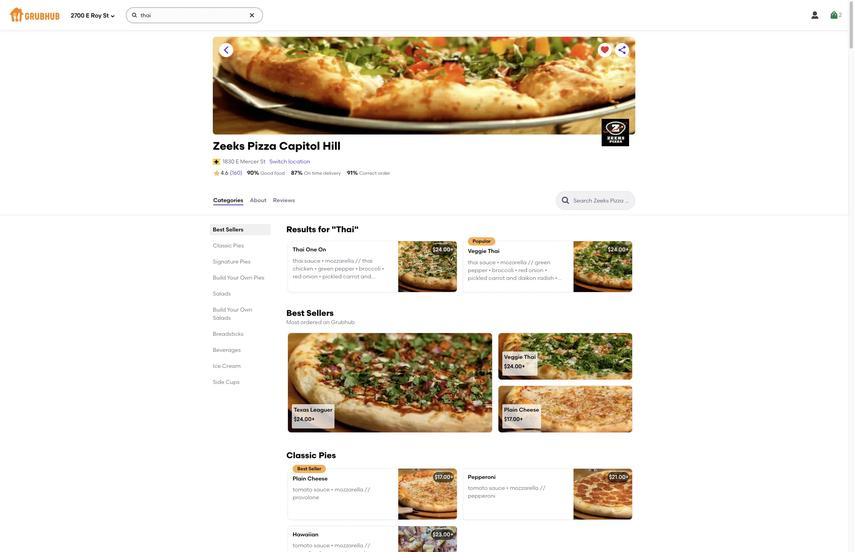 Task type: vqa. For each thing, say whether or not it's contained in the screenshot.
'&'
no



Task type: locate. For each thing, give the bounding box(es) containing it.
main navigation navigation
[[0, 0, 848, 31]]

thai sauce • mozarella // green pepper • broccoli • red onion • pickled carrot and daikon radish • fresh cilantro // 1-5 stars for spice
[[468, 259, 557, 290]]

build your own pies tab
[[213, 274, 268, 282]]

1 horizontal spatial stars
[[520, 283, 533, 290]]

classic pies up best seller
[[286, 451, 336, 460]]

• inside tomato sauce • mozzarella // provolone
[[331, 487, 333, 493]]

green right mozarella
[[535, 259, 550, 266]]

on
[[304, 171, 311, 176], [318, 247, 326, 253]]

saved restaurant image
[[600, 45, 610, 55]]

sauce down one
[[304, 258, 320, 264]]

on right one
[[318, 247, 326, 253]]

own for pies
[[240, 275, 252, 281]]

$23.00
[[433, 532, 450, 538]]

radish
[[537, 275, 554, 282], [312, 281, 328, 288]]

e for roy
[[86, 12, 89, 19]]

0 vertical spatial best
[[213, 227, 225, 233]]

0 horizontal spatial stars
[[293, 289, 305, 296]]

0 vertical spatial own
[[240, 275, 252, 281]]

veggie
[[468, 248, 487, 255], [504, 354, 523, 361]]

canadian
[[293, 551, 318, 552]]

build
[[213, 275, 226, 281], [213, 307, 226, 314]]

0 horizontal spatial thai
[[293, 258, 303, 264]]

own inside tab
[[240, 275, 252, 281]]

tomato up canadian
[[293, 543, 312, 549]]

pickled down thai one on
[[322, 274, 342, 280]]

your for pies
[[227, 275, 239, 281]]

1 vertical spatial classic
[[286, 451, 317, 460]]

0 horizontal spatial daikon
[[293, 281, 311, 288]]

your inside tab
[[227, 275, 239, 281]]

pepperoni
[[468, 474, 496, 481]]

2 horizontal spatial for
[[534, 283, 541, 290]]

delivery
[[323, 171, 341, 176]]

and
[[361, 274, 371, 280], [506, 275, 517, 282]]

tomato inside tomato sauce • mozzarella // canadian bacon • pineapple
[[293, 543, 312, 549]]

mercer
[[240, 158, 259, 165]]

sauce inside thai sauce • mozarella // green pepper • broccoli • red onion • pickled carrot and daikon radish • fresh cilantro // 1-5 stars for spice
[[480, 259, 496, 266]]

st right roy
[[103, 12, 109, 19]]

0 horizontal spatial carrot
[[343, 274, 359, 280]]

sauce inside 'tomato sauce • mozzarella // pepperoni'
[[489, 485, 505, 492]]

87
[[291, 170, 297, 176]]

2700 e roy st
[[71, 12, 109, 19]]

1 horizontal spatial fresh
[[468, 283, 481, 290]]

search icon image
[[561, 196, 570, 206]]

1 horizontal spatial 1-
[[511, 283, 515, 290]]

mozzarella inside thai sauce • mozzarella // thai chicken • green pepper • broccoli • red onion • pickled carrot and daikon radish • fresh cilantro // 1-5 stars for spice
[[325, 258, 354, 264]]

tomato inside 'tomato sauce • mozzarella // pepperoni'
[[468, 485, 488, 492]]

0 vertical spatial sellers
[[226, 227, 243, 233]]

for inside thai sauce • mozarella // green pepper • broccoli • red onion • pickled carrot and daikon radish • fresh cilantro // 1-5 stars for spice
[[534, 283, 541, 290]]

2
[[839, 12, 842, 18]]

your down salads tab on the bottom
[[227, 307, 239, 314]]

star icon image
[[213, 169, 221, 177]]

pies
[[233, 243, 244, 249], [240, 259, 251, 265], [254, 275, 264, 281], [319, 451, 336, 460]]

stars
[[520, 283, 533, 290], [293, 289, 305, 296]]

veggie thai image
[[574, 242, 632, 292]]

//
[[355, 258, 361, 264], [528, 259, 534, 266], [369, 281, 375, 288], [504, 283, 510, 290], [540, 485, 546, 492], [365, 487, 370, 493], [365, 543, 370, 549]]

0 vertical spatial classic pies
[[213, 243, 244, 249]]

build inside build your own salads
[[213, 307, 226, 314]]

own inside build your own salads
[[240, 307, 252, 314]]

fresh up best sellers most ordered on grubhub
[[333, 281, 346, 288]]

leaguer
[[310, 407, 332, 414]]

classic
[[213, 243, 232, 249], [286, 451, 317, 460]]

1 horizontal spatial e
[[236, 158, 239, 165]]

spice inside thai sauce • mozarella // green pepper • broccoli • red onion • pickled carrot and daikon radish • fresh cilantro // 1-5 stars for spice
[[542, 283, 556, 290]]

build for build your own salads
[[213, 307, 226, 314]]

2 button
[[830, 8, 842, 22]]

stars down chicken
[[293, 289, 305, 296]]

0 horizontal spatial 1-
[[376, 281, 381, 288]]

1 horizontal spatial thai
[[488, 248, 500, 255]]

red
[[519, 267, 527, 274], [293, 274, 302, 280]]

pickled
[[322, 274, 342, 280], [468, 275, 487, 282]]

0 horizontal spatial on
[[304, 171, 311, 176]]

on time delivery
[[304, 171, 341, 176]]

sellers
[[226, 227, 243, 233], [306, 308, 334, 318]]

plain
[[504, 407, 518, 414], [293, 476, 306, 482]]

pepper inside thai sauce • mozzarella // thai chicken • green pepper • broccoli • red onion • pickled carrot and daikon radish • fresh cilantro // 1-5 stars for spice
[[335, 266, 354, 272]]

1 horizontal spatial cheese
[[519, 407, 539, 414]]

1 $24.00 + from the left
[[433, 247, 454, 253]]

sellers inside tab
[[226, 227, 243, 233]]

best inside tab
[[213, 227, 225, 233]]

classic up best seller
[[286, 451, 317, 460]]

hawaiian image
[[398, 526, 457, 552]]

red down chicken
[[293, 274, 302, 280]]

order
[[378, 171, 390, 176]]

1 vertical spatial plain
[[293, 476, 306, 482]]

broccoli
[[359, 266, 381, 272], [492, 267, 514, 274]]

plain for plain cheese $17.00 +
[[504, 407, 518, 414]]

// for thai sauce • mozzarella // thai chicken • green pepper • broccoli • red onion • pickled carrot and daikon radish • fresh cilantro // 1-5 stars for spice
[[355, 258, 361, 264]]

on left time
[[304, 171, 311, 176]]

1 your from the top
[[227, 275, 239, 281]]

2 own from the top
[[240, 307, 252, 314]]

0 vertical spatial plain
[[504, 407, 518, 414]]

mozzarella inside tomato sauce • mozzarella // canadian bacon • pineapple
[[335, 543, 363, 549]]

1 salads from the top
[[213, 291, 231, 297]]

your for salads
[[227, 307, 239, 314]]

about
[[250, 197, 266, 204]]

pies up build your own pies tab
[[240, 259, 251, 265]]

0 horizontal spatial and
[[361, 274, 371, 280]]

0 horizontal spatial pepper
[[335, 266, 354, 272]]

classic pies down 'best sellers'
[[213, 243, 244, 249]]

0 horizontal spatial cheese
[[307, 476, 328, 482]]

0 horizontal spatial red
[[293, 274, 302, 280]]

1 vertical spatial $17.00
[[435, 474, 450, 481]]

$24.00 +
[[433, 247, 454, 253], [608, 247, 629, 253]]

tomato up 'provolone'
[[293, 487, 312, 493]]

sauce for veggie thai
[[480, 259, 496, 266]]

e inside main navigation navigation
[[86, 12, 89, 19]]

1 vertical spatial on
[[318, 247, 326, 253]]

// inside tomato sauce • mozzarella // provolone
[[365, 487, 370, 493]]

pickled inside thai sauce • mozzarella // thai chicken • green pepper • broccoli • red onion • pickled carrot and daikon radish • fresh cilantro // 1-5 stars for spice
[[322, 274, 342, 280]]

thai for thai sauce • mozzarella // thai chicken • green pepper • broccoli • red onion • pickled carrot and daikon radish • fresh cilantro // 1-5 stars for spice
[[293, 258, 303, 264]]

best left seller
[[297, 466, 307, 472]]

build up breadsticks at the left bottom of the page
[[213, 307, 226, 314]]

e for mercer
[[236, 158, 239, 165]]

st up good
[[260, 158, 266, 165]]

e inside button
[[236, 158, 239, 165]]

2 your from the top
[[227, 307, 239, 314]]

veggie for veggie thai $24.00 +
[[504, 354, 523, 361]]

sauce down veggie thai
[[480, 259, 496, 266]]

classic up signature
[[213, 243, 232, 249]]

your inside build your own salads
[[227, 307, 239, 314]]

fresh
[[333, 281, 346, 288], [468, 283, 481, 290]]

// inside 'tomato sauce • mozzarella // pepperoni'
[[540, 485, 546, 492]]

e left roy
[[86, 12, 89, 19]]

2 horizontal spatial thai
[[524, 354, 536, 361]]

0 horizontal spatial sellers
[[226, 227, 243, 233]]

own
[[240, 275, 252, 281], [240, 307, 252, 314]]

st inside main navigation navigation
[[103, 12, 109, 19]]

stars inside thai sauce • mozarella // green pepper • broccoli • red onion • pickled carrot and daikon radish • fresh cilantro // 1-5 stars for spice
[[520, 283, 533, 290]]

tomato
[[468, 485, 488, 492], [293, 487, 312, 493], [293, 543, 312, 549]]

best up most on the left bottom of page
[[286, 308, 304, 318]]

build inside build your own pies tab
[[213, 275, 226, 281]]

mozzarella inside 'tomato sauce • mozzarella // pepperoni'
[[510, 485, 539, 492]]

e right 1830
[[236, 158, 239, 165]]

best for best seller
[[297, 466, 307, 472]]

about button
[[249, 187, 267, 215]]

signature
[[213, 259, 239, 265]]

sauce up pepperoni
[[489, 485, 505, 492]]

best up "classic pies" tab
[[213, 227, 225, 233]]

your down signature pies
[[227, 275, 239, 281]]

$17.00
[[504, 416, 520, 423], [435, 474, 450, 481]]

1 horizontal spatial pepper
[[468, 267, 487, 274]]

0 horizontal spatial st
[[103, 12, 109, 19]]

1 horizontal spatial st
[[260, 158, 266, 165]]

1 horizontal spatial carrot
[[489, 275, 505, 282]]

1 horizontal spatial spice
[[542, 283, 556, 290]]

build down signature
[[213, 275, 226, 281]]

mozzarella for plain cheese
[[335, 487, 363, 493]]

1 build from the top
[[213, 275, 226, 281]]

$17.00 inside plain cheese $17.00 +
[[504, 416, 520, 423]]

salads up breadsticks at the left bottom of the page
[[213, 315, 231, 322]]

salads
[[213, 291, 231, 297], [213, 315, 231, 322]]

1 vertical spatial cheese
[[307, 476, 328, 482]]

0 vertical spatial cheese
[[519, 407, 539, 414]]

0 vertical spatial st
[[103, 12, 109, 19]]

plain for plain cheese
[[293, 476, 306, 482]]

0 horizontal spatial 5
[[381, 281, 384, 288]]

location
[[288, 158, 310, 165]]

svg image
[[810, 11, 820, 20], [132, 12, 138, 18], [249, 12, 255, 18], [110, 13, 115, 18]]

0 horizontal spatial broccoli
[[359, 266, 381, 272]]

tomato up pepperoni
[[468, 485, 488, 492]]

thai for veggie thai $24.00 +
[[524, 354, 536, 361]]

sauce inside thai sauce • mozzarella // thai chicken • green pepper • broccoli • red onion • pickled carrot and daikon radish • fresh cilantro // 1-5 stars for spice
[[304, 258, 320, 264]]

st for 2700 e roy st
[[103, 12, 109, 19]]

1 own from the top
[[240, 275, 252, 281]]

0 horizontal spatial pickled
[[322, 274, 342, 280]]

beverages tab
[[213, 346, 268, 355]]

green right chicken
[[318, 266, 334, 272]]

$24.00
[[433, 247, 450, 253], [608, 247, 626, 253], [504, 363, 522, 370], [294, 416, 312, 423]]

1 horizontal spatial onion
[[529, 267, 544, 274]]

own down signature pies 'tab'
[[240, 275, 252, 281]]

1 horizontal spatial veggie
[[504, 354, 523, 361]]

0 horizontal spatial spice
[[315, 289, 329, 296]]

1 vertical spatial st
[[260, 158, 266, 165]]

1-
[[376, 281, 381, 288], [511, 283, 515, 290]]

1 horizontal spatial radish
[[537, 275, 554, 282]]

e
[[86, 12, 89, 19], [236, 158, 239, 165]]

0 horizontal spatial radish
[[312, 281, 328, 288]]

pickled inside thai sauce • mozarella // green pepper • broccoli • red onion • pickled carrot and daikon radish • fresh cilantro // 1-5 stars for spice
[[468, 275, 487, 282]]

// inside tomato sauce • mozzarella // canadian bacon • pineapple
[[365, 543, 370, 549]]

1 vertical spatial your
[[227, 307, 239, 314]]

fresh inside thai sauce • mozarella // green pepper • broccoli • red onion • pickled carrot and daikon radish • fresh cilantro // 1-5 stars for spice
[[468, 283, 481, 290]]

radish inside thai sauce • mozarella // green pepper • broccoli • red onion • pickled carrot and daikon radish • fresh cilantro // 1-5 stars for spice
[[537, 275, 554, 282]]

0 horizontal spatial veggie
[[468, 248, 487, 255]]

st inside button
[[260, 158, 266, 165]]

1 horizontal spatial sellers
[[306, 308, 334, 318]]

plain inside plain cheese $17.00 +
[[504, 407, 518, 414]]

2 horizontal spatial thai
[[468, 259, 478, 266]]

own down salads tab on the bottom
[[240, 307, 252, 314]]

1 horizontal spatial broccoli
[[492, 267, 514, 274]]

sauce down plain cheese
[[314, 487, 330, 493]]

Search for food, convenience, alcohol... search field
[[126, 7, 263, 23]]

cheese for plain cheese
[[307, 476, 328, 482]]

1 vertical spatial best
[[286, 308, 304, 318]]

tomato inside tomato sauce • mozzarella // provolone
[[293, 487, 312, 493]]

5 inside thai sauce • mozarella // green pepper • broccoli • red onion • pickled carrot and daikon radish • fresh cilantro // 1-5 stars for spice
[[515, 283, 518, 290]]

0 vertical spatial salads
[[213, 291, 231, 297]]

1 horizontal spatial and
[[506, 275, 517, 282]]

2700
[[71, 12, 85, 19]]

broccoli inside thai sauce • mozarella // green pepper • broccoli • red onion • pickled carrot and daikon radish • fresh cilantro // 1-5 stars for spice
[[492, 267, 514, 274]]

seller
[[309, 466, 321, 472]]

0 horizontal spatial green
[[318, 266, 334, 272]]

mozzarella
[[325, 258, 354, 264], [510, 485, 539, 492], [335, 487, 363, 493], [335, 543, 363, 549]]

thai
[[293, 247, 304, 253], [488, 248, 500, 255], [524, 354, 536, 361]]

subscription pass image
[[213, 159, 221, 165]]

daikon down chicken
[[293, 281, 311, 288]]

0 vertical spatial build
[[213, 275, 226, 281]]

red inside thai sauce • mozzarella // thai chicken • green pepper • broccoli • red onion • pickled carrot and daikon radish • fresh cilantro // 1-5 stars for spice
[[293, 274, 302, 280]]

0 horizontal spatial $24.00 +
[[433, 247, 454, 253]]

stars down mozarella
[[520, 283, 533, 290]]

1 horizontal spatial red
[[519, 267, 527, 274]]

fresh down veggie thai
[[468, 283, 481, 290]]

sauce inside tomato sauce • mozzarella // canadian bacon • pineapple
[[314, 543, 330, 549]]

sauce
[[304, 258, 320, 264], [480, 259, 496, 266], [489, 485, 505, 492], [314, 487, 330, 493], [314, 543, 330, 549]]

1 vertical spatial own
[[240, 307, 252, 314]]

pies up signature pies 'tab'
[[233, 243, 244, 249]]

+
[[450, 247, 454, 253], [626, 247, 629, 253], [522, 363, 525, 370], [312, 416, 315, 423], [520, 416, 523, 423], [450, 474, 454, 481], [626, 474, 629, 481], [450, 532, 454, 538]]

pickled down veggie thai
[[468, 275, 487, 282]]

cheese
[[519, 407, 539, 414], [307, 476, 328, 482]]

0 vertical spatial your
[[227, 275, 239, 281]]

1 vertical spatial classic pies
[[286, 451, 336, 460]]

mozzarella inside tomato sauce • mozzarella // provolone
[[335, 487, 363, 493]]

1 horizontal spatial green
[[535, 259, 550, 266]]

sauce inside tomato sauce • mozzarella // provolone
[[314, 487, 330, 493]]

thai inside thai sauce • mozarella // green pepper • broccoli • red onion • pickled carrot and daikon radish • fresh cilantro // 1-5 stars for spice
[[468, 259, 478, 266]]

2 vertical spatial best
[[297, 466, 307, 472]]

thai
[[293, 258, 303, 264], [362, 258, 373, 264], [468, 259, 478, 266]]

best inside best sellers most ordered on grubhub
[[286, 308, 304, 318]]

one
[[306, 247, 317, 253]]

1 horizontal spatial daikon
[[518, 275, 536, 282]]

•
[[322, 258, 324, 264], [497, 259, 499, 266], [315, 266, 317, 272], [356, 266, 358, 272], [382, 266, 384, 272], [489, 267, 491, 274], [515, 267, 517, 274], [545, 267, 547, 274], [319, 274, 321, 280], [555, 275, 557, 282], [330, 281, 332, 288], [506, 485, 509, 492], [331, 487, 333, 493], [331, 543, 333, 549], [338, 551, 340, 552]]

best
[[213, 227, 225, 233], [286, 308, 304, 318], [297, 466, 307, 472]]

$24.00 inside texas leaguer $24.00 +
[[294, 416, 312, 423]]

1 horizontal spatial 5
[[515, 283, 518, 290]]

food
[[274, 171, 285, 176]]

carrot inside thai sauce • mozzarella // thai chicken • green pepper • broccoli • red onion • pickled carrot and daikon radish • fresh cilantro // 1-5 stars for spice
[[343, 274, 359, 280]]

0 horizontal spatial classic pies
[[213, 243, 244, 249]]

0 horizontal spatial e
[[86, 12, 89, 19]]

cilantro inside thai sauce • mozarella // green pepper • broccoli • red onion • pickled carrot and daikon radish • fresh cilantro // 1-5 stars for spice
[[482, 283, 503, 290]]

1 vertical spatial sellers
[[306, 308, 334, 318]]

salads inside build your own salads
[[213, 315, 231, 322]]

0 horizontal spatial cilantro
[[348, 281, 368, 288]]

radish inside thai sauce • mozzarella // thai chicken • green pepper • broccoli • red onion • pickled carrot and daikon radish • fresh cilantro // 1-5 stars for spice
[[312, 281, 328, 288]]

spice inside thai sauce • mozzarella // thai chicken • green pepper • broccoli • red onion • pickled carrot and daikon radish • fresh cilantro // 1-5 stars for spice
[[315, 289, 329, 296]]

thai inside veggie thai $24.00 +
[[524, 354, 536, 361]]

+ inside veggie thai $24.00 +
[[522, 363, 525, 370]]

0 vertical spatial veggie
[[468, 248, 487, 255]]

build your own salads tab
[[213, 306, 268, 323]]

sellers for best sellers most ordered on grubhub
[[306, 308, 334, 318]]

0 vertical spatial e
[[86, 12, 89, 19]]

carrot
[[343, 274, 359, 280], [489, 275, 505, 282]]

daikon down mozarella
[[518, 275, 536, 282]]

signature pies tab
[[213, 258, 268, 266]]

1 horizontal spatial classic pies
[[286, 451, 336, 460]]

0 vertical spatial on
[[304, 171, 311, 176]]

1 horizontal spatial $17.00
[[504, 416, 520, 423]]

red down mozarella
[[519, 267, 527, 274]]

1 horizontal spatial thai
[[362, 258, 373, 264]]

1 horizontal spatial cilantro
[[482, 283, 503, 290]]

1 horizontal spatial plain
[[504, 407, 518, 414]]

veggie thai $24.00 +
[[504, 354, 536, 370]]

1 vertical spatial e
[[236, 158, 239, 165]]

zeeks
[[213, 139, 245, 153]]

1 vertical spatial salads
[[213, 315, 231, 322]]

0 horizontal spatial fresh
[[333, 281, 346, 288]]

mozzarella for pepperoni
[[510, 485, 539, 492]]

0 horizontal spatial classic
[[213, 243, 232, 249]]

0 horizontal spatial plain
[[293, 476, 306, 482]]

1 vertical spatial build
[[213, 307, 226, 314]]

0 horizontal spatial onion
[[303, 274, 318, 280]]

caret left icon image
[[221, 45, 231, 55]]

2 build from the top
[[213, 307, 226, 314]]

thai one on image
[[398, 242, 457, 292]]

2 salads from the top
[[213, 315, 231, 322]]

1 horizontal spatial $24.00 +
[[608, 247, 629, 253]]

sauce up bacon
[[314, 543, 330, 549]]

// for tomato sauce • mozzarella // pepperoni
[[540, 485, 546, 492]]

1 horizontal spatial classic
[[286, 451, 317, 460]]

1 horizontal spatial on
[[318, 247, 326, 253]]

veggie inside veggie thai $24.00 +
[[504, 354, 523, 361]]

sellers inside best sellers most ordered on grubhub
[[306, 308, 334, 318]]

salads up build your own salads
[[213, 291, 231, 297]]

1 horizontal spatial pickled
[[468, 275, 487, 282]]

sellers up "classic pies" tab
[[226, 227, 243, 233]]

sellers up on
[[306, 308, 334, 318]]

0 horizontal spatial for
[[307, 289, 314, 296]]

best for best sellers most ordered on grubhub
[[286, 308, 304, 318]]

categories
[[213, 197, 243, 204]]

0 vertical spatial classic
[[213, 243, 232, 249]]

cheese inside plain cheese $17.00 +
[[519, 407, 539, 414]]

0 vertical spatial $17.00
[[504, 416, 520, 423]]

1- inside thai sauce • mozzarella // thai chicken • green pepper • broccoli • red onion • pickled carrot and daikon radish • fresh cilantro // 1-5 stars for spice
[[376, 281, 381, 288]]

1 vertical spatial veggie
[[504, 354, 523, 361]]

st
[[103, 12, 109, 19], [260, 158, 266, 165]]



Task type: describe. For each thing, give the bounding box(es) containing it.
tomato for tomato sauce • mozzarella // provolone
[[293, 487, 312, 493]]

1 horizontal spatial for
[[318, 225, 330, 234]]

broccoli inside thai sauce • mozzarella // thai chicken • green pepper • broccoli • red onion • pickled carrot and daikon radish • fresh cilantro // 1-5 stars for spice
[[359, 266, 381, 272]]

pepperoni
[[468, 493, 495, 500]]

2 $24.00 + from the left
[[608, 247, 629, 253]]

• inside 'tomato sauce • mozzarella // pepperoni'
[[506, 485, 509, 492]]

$17.00 +
[[435, 474, 454, 481]]

veggie for veggie thai
[[468, 248, 487, 255]]

most
[[286, 319, 299, 326]]

pineapple
[[342, 551, 369, 552]]

chicken
[[293, 266, 313, 272]]

grubhub
[[331, 319, 355, 326]]

best sellers tab
[[213, 226, 268, 234]]

salads tab
[[213, 290, 268, 298]]

tomato sauce • mozzarella // canadian bacon • pineapple
[[293, 543, 370, 552]]

$23.00 +
[[433, 532, 454, 538]]

correct order
[[359, 171, 390, 176]]

switch location button
[[269, 158, 311, 166]]

reviews button
[[273, 187, 295, 215]]

breadsticks
[[213, 331, 243, 338]]

zeeks pizza capitol hill
[[213, 139, 341, 153]]

salads inside salads tab
[[213, 291, 231, 297]]

side cups tab
[[213, 378, 268, 387]]

green inside thai sauce • mozarella // green pepper • broccoli • red onion • pickled carrot and daikon radish • fresh cilantro // 1-5 stars for spice
[[535, 259, 550, 266]]

tomato for tomato sauce • mozzarella // canadian bacon • pineapple
[[293, 543, 312, 549]]

good
[[260, 171, 273, 176]]

pies up seller
[[319, 451, 336, 460]]

signature pies
[[213, 259, 251, 265]]

// for tomato sauce • mozzarella // provolone
[[365, 487, 370, 493]]

ordered
[[300, 319, 322, 326]]

// for tomato sauce • mozzarella // canadian bacon • pineapple
[[365, 543, 370, 549]]

texas
[[294, 407, 309, 414]]

$21.00
[[609, 474, 626, 481]]

results for "thai"
[[286, 225, 359, 234]]

and inside thai sauce • mozzarella // thai chicken • green pepper • broccoli • red onion • pickled carrot and daikon radish • fresh cilantro // 1-5 stars for spice
[[361, 274, 371, 280]]

5 inside thai sauce • mozzarella // thai chicken • green pepper • broccoli • red onion • pickled carrot and daikon radish • fresh cilantro // 1-5 stars for spice
[[381, 281, 384, 288]]

own for salads
[[240, 307, 252, 314]]

pies inside 'tab'
[[240, 259, 251, 265]]

sauce for plain cheese
[[314, 487, 330, 493]]

$21.00 +
[[609, 474, 629, 481]]

on
[[323, 319, 330, 326]]

pepperoni image
[[574, 469, 632, 520]]

tomato sauce • mozzarella // provolone
[[293, 487, 370, 501]]

classic pies inside "classic pies" tab
[[213, 243, 244, 249]]

cream
[[222, 363, 241, 370]]

plain cheese image
[[398, 469, 457, 520]]

roy
[[91, 12, 102, 19]]

build your own pies
[[213, 275, 264, 281]]

tomato for tomato sauce • mozzarella // pepperoni
[[468, 485, 488, 492]]

4.6
[[221, 170, 228, 176]]

red inside thai sauce • mozarella // green pepper • broccoli • red onion • pickled carrot and daikon radish • fresh cilantro // 1-5 stars for spice
[[519, 267, 527, 274]]

zeeks pizza capitol hill logo image
[[602, 119, 629, 146]]

beverages
[[213, 347, 241, 354]]

Search Zeeks Pizza Capitol Hill search field
[[573, 197, 633, 205]]

results
[[286, 225, 316, 234]]

sauce for pepperoni
[[489, 485, 505, 492]]

capitol
[[279, 139, 320, 153]]

categories button
[[213, 187, 244, 215]]

popular
[[473, 239, 491, 244]]

91
[[347, 170, 353, 176]]

bacon
[[320, 551, 337, 552]]

best for best sellers
[[213, 227, 225, 233]]

mozzarella for hawaiian
[[335, 543, 363, 549]]

plain cheese
[[293, 476, 328, 482]]

cheese for plain cheese $17.00 +
[[519, 407, 539, 414]]

saved restaurant button
[[598, 43, 612, 57]]

classic inside tab
[[213, 243, 232, 249]]

1830 e mercer st button
[[222, 158, 266, 166]]

correct
[[359, 171, 377, 176]]

st for 1830 e mercer st
[[260, 158, 266, 165]]

fresh inside thai sauce • mozzarella // thai chicken • green pepper • broccoli • red onion • pickled carrot and daikon radish • fresh cilantro // 1-5 stars for spice
[[333, 281, 346, 288]]

and inside thai sauce • mozarella // green pepper • broccoli • red onion • pickled carrot and daikon radish • fresh cilantro // 1-5 stars for spice
[[506, 275, 517, 282]]

$24.00 inside veggie thai $24.00 +
[[504, 363, 522, 370]]

side cups
[[213, 379, 240, 386]]

texas leaguer $24.00 +
[[294, 407, 332, 423]]

(160)
[[230, 170, 242, 176]]

provolone
[[293, 495, 319, 501]]

daikon inside thai sauce • mozarella // green pepper • broccoli • red onion • pickled carrot and daikon radish • fresh cilantro // 1-5 stars for spice
[[518, 275, 536, 282]]

sauce for thai one on
[[304, 258, 320, 264]]

"thai"
[[332, 225, 359, 234]]

veggie thai
[[468, 248, 500, 255]]

0 horizontal spatial thai
[[293, 247, 304, 253]]

sauce for hawaiian
[[314, 543, 330, 549]]

+ inside texas leaguer $24.00 +
[[312, 416, 315, 423]]

daikon inside thai sauce • mozzarella // thai chicken • green pepper • broccoli • red onion • pickled carrot and daikon radish • fresh cilantro // 1-5 stars for spice
[[293, 281, 311, 288]]

cups
[[226, 379, 240, 386]]

stars inside thai sauce • mozzarella // thai chicken • green pepper • broccoli • red onion • pickled carrot and daikon radish • fresh cilantro // 1-5 stars for spice
[[293, 289, 305, 296]]

best sellers most ordered on grubhub
[[286, 308, 355, 326]]

1830 e mercer st
[[223, 158, 266, 165]]

breadsticks tab
[[213, 330, 268, 339]]

switch location
[[269, 158, 310, 165]]

thai one on
[[293, 247, 326, 253]]

pepper inside thai sauce • mozarella // green pepper • broccoli • red onion • pickled carrot and daikon radish • fresh cilantro // 1-5 stars for spice
[[468, 267, 487, 274]]

sellers for best sellers
[[226, 227, 243, 233]]

pizza
[[247, 139, 277, 153]]

mozzarella for thai one on
[[325, 258, 354, 264]]

good food
[[260, 171, 285, 176]]

share icon image
[[617, 45, 627, 55]]

onion inside thai sauce • mozzarella // thai chicken • green pepper • broccoli • red onion • pickled carrot and daikon radish • fresh cilantro // 1-5 stars for spice
[[303, 274, 318, 280]]

thai sauce • mozzarella // thai chicken • green pepper • broccoli • red onion • pickled carrot and daikon radish • fresh cilantro // 1-5 stars for spice
[[293, 258, 384, 296]]

build your own salads
[[213, 307, 252, 322]]

side
[[213, 379, 224, 386]]

ice
[[213, 363, 221, 370]]

1830
[[223, 158, 234, 165]]

ice cream tab
[[213, 362, 268, 371]]

cilantro inside thai sauce • mozzarella // thai chicken • green pepper • broccoli • red onion • pickled carrot and daikon radish • fresh cilantro // 1-5 stars for spice
[[348, 281, 368, 288]]

switch
[[269, 158, 287, 165]]

+ inside plain cheese $17.00 +
[[520, 416, 523, 423]]

onion inside thai sauce • mozarella // green pepper • broccoli • red onion • pickled carrot and daikon radish • fresh cilantro // 1-5 stars for spice
[[529, 267, 544, 274]]

time
[[312, 171, 322, 176]]

hawaiian
[[293, 532, 318, 538]]

svg image
[[830, 11, 839, 20]]

classic pies tab
[[213, 242, 268, 250]]

pies down signature pies 'tab'
[[254, 275, 264, 281]]

// for thai sauce • mozarella // green pepper • broccoli • red onion • pickled carrot and daikon radish • fresh cilantro // 1-5 stars for spice
[[528, 259, 534, 266]]

90
[[247, 170, 254, 176]]

carrot inside thai sauce • mozarella // green pepper • broccoli • red onion • pickled carrot and daikon radish • fresh cilantro // 1-5 stars for spice
[[489, 275, 505, 282]]

green inside thai sauce • mozzarella // thai chicken • green pepper • broccoli • red onion • pickled carrot and daikon radish • fresh cilantro // 1-5 stars for spice
[[318, 266, 334, 272]]

thai for thai sauce • mozarella // green pepper • broccoli • red onion • pickled carrot and daikon radish • fresh cilantro // 1-5 stars for spice
[[468, 259, 478, 266]]

build for build your own pies
[[213, 275, 226, 281]]

tomato sauce • mozzarella // pepperoni
[[468, 485, 546, 500]]

0 horizontal spatial $17.00
[[435, 474, 450, 481]]

for inside thai sauce • mozzarella // thai chicken • green pepper • broccoli • red onion • pickled carrot and daikon radish • fresh cilantro // 1-5 stars for spice
[[307, 289, 314, 296]]

1- inside thai sauce • mozarella // green pepper • broccoli • red onion • pickled carrot and daikon radish • fresh cilantro // 1-5 stars for spice
[[511, 283, 515, 290]]

mozarella
[[500, 259, 527, 266]]

thai for veggie thai
[[488, 248, 500, 255]]

ice cream
[[213, 363, 241, 370]]

best seller
[[297, 466, 321, 472]]

hill
[[323, 139, 341, 153]]

best sellers
[[213, 227, 243, 233]]

plain cheese $17.00 +
[[504, 407, 539, 423]]

reviews
[[273, 197, 295, 204]]



